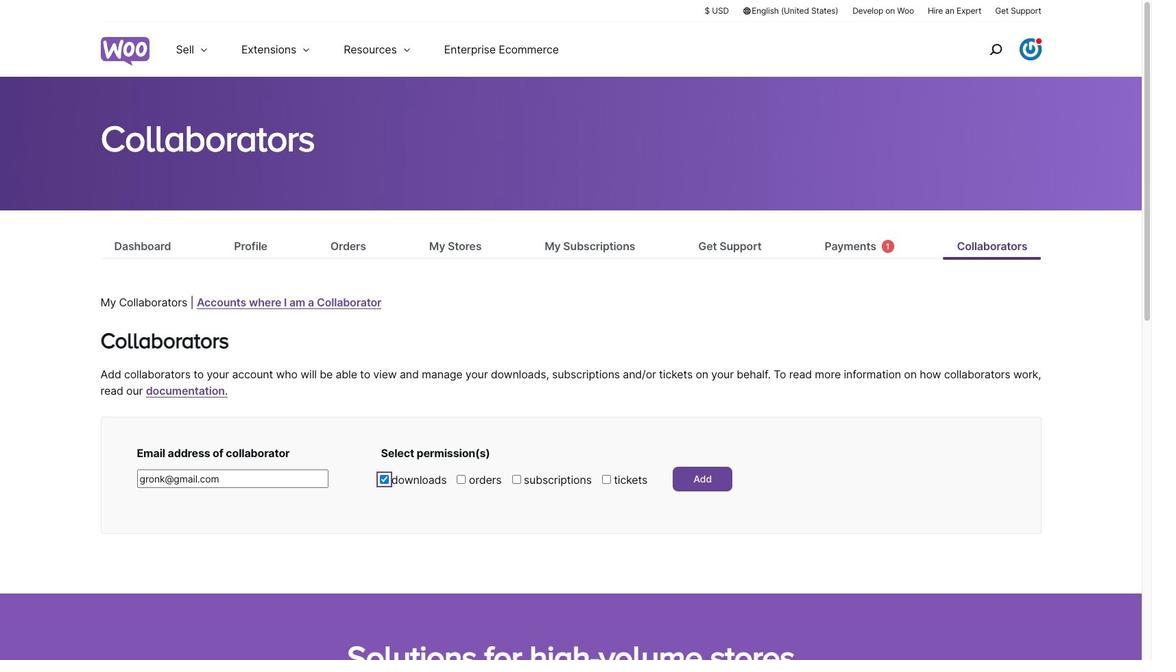 Task type: locate. For each thing, give the bounding box(es) containing it.
open account menu image
[[1020, 38, 1042, 60]]

None checkbox
[[457, 476, 466, 484], [512, 476, 521, 484], [602, 476, 611, 484], [457, 476, 466, 484], [512, 476, 521, 484], [602, 476, 611, 484]]

None checkbox
[[380, 476, 389, 484]]



Task type: vqa. For each thing, say whether or not it's contained in the screenshot.
"rates" in the Get shipping rates from the FedEx API which handles both domestic and international parcels.
no



Task type: describe. For each thing, give the bounding box(es) containing it.
service navigation menu element
[[960, 27, 1042, 72]]

search image
[[985, 38, 1007, 60]]



